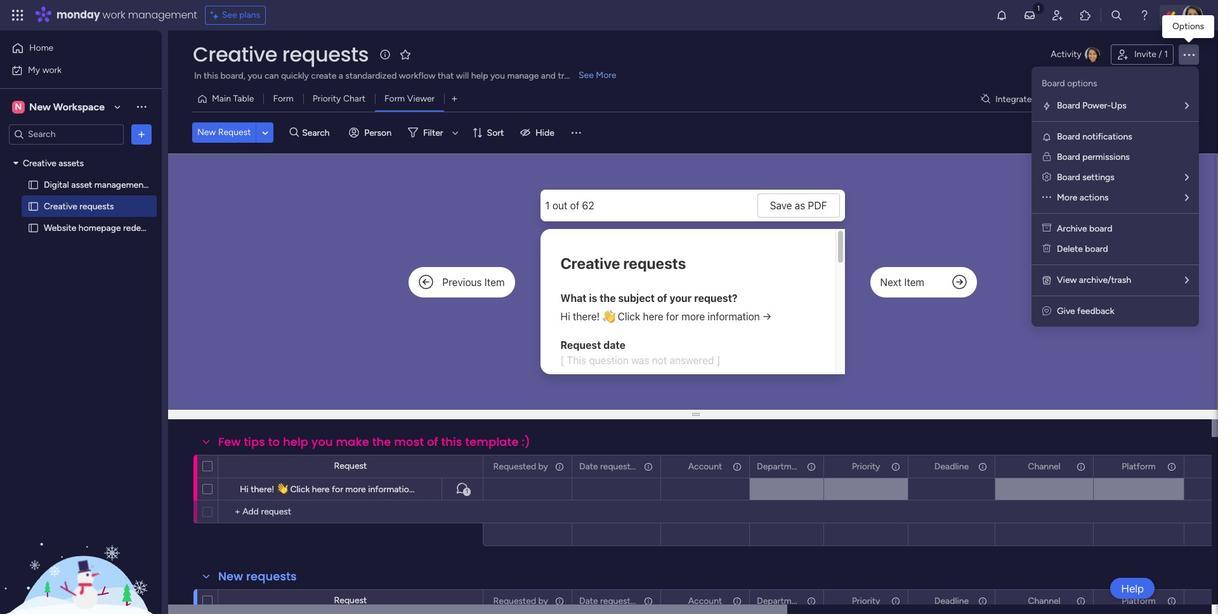 Task type: vqa. For each thing, say whether or not it's contained in the screenshot.
New Project
no



Task type: locate. For each thing, give the bounding box(es) containing it.
Priority field
[[849, 460, 884, 474], [849, 594, 884, 608]]

archive
[[1057, 223, 1088, 234]]

2 date from the top
[[579, 596, 598, 606]]

1 button
[[442, 478, 483, 501]]

creative requests down asset
[[44, 201, 114, 212]]

creative requests up form button
[[193, 40, 369, 69]]

account
[[688, 461, 722, 472], [688, 596, 722, 606]]

1 vertical spatial date requested field
[[576, 594, 641, 608]]

1 form from the left
[[273, 93, 294, 104]]

2 vertical spatial requests
[[246, 569, 297, 585]]

public board image down public board icon at the top of the page
[[27, 222, 39, 234]]

work inside my work button
[[42, 64, 62, 75]]

0 vertical spatial priority field
[[849, 460, 884, 474]]

0 vertical spatial date
[[579, 461, 598, 472]]

Department field
[[754, 460, 805, 474], [754, 594, 805, 608]]

1 vertical spatial 1
[[466, 488, 469, 496]]

2 list arrow image from the top
[[1186, 173, 1189, 182]]

1 vertical spatial requested
[[600, 596, 641, 606]]

0 vertical spatial board
[[1090, 223, 1113, 234]]

1 vertical spatial channel field
[[1025, 594, 1064, 608]]

new request button
[[192, 122, 256, 143]]

1 vertical spatial department
[[757, 596, 805, 606]]

new inside new requests field
[[218, 569, 243, 585]]

date for second date requested field from the top
[[579, 596, 598, 606]]

1 requested from the top
[[494, 461, 536, 472]]

work right monday
[[103, 8, 125, 22]]

2 deadline field from the top
[[932, 594, 972, 608]]

1 vertical spatial requested
[[494, 596, 536, 606]]

Platform field
[[1119, 460, 1159, 474], [1119, 594, 1159, 608]]

1 right →
[[466, 488, 469, 496]]

requests inside field
[[246, 569, 297, 585]]

0 vertical spatial deadline
[[935, 461, 969, 472]]

creative requests
[[193, 40, 369, 69], [44, 201, 114, 212]]

workspace options image
[[135, 100, 148, 113]]

form up v2 search icon
[[273, 93, 294, 104]]

1 vertical spatial deadline
[[935, 596, 969, 606]]

public board image up public board icon at the top of the page
[[27, 179, 39, 191]]

1 vertical spatial channel
[[1028, 596, 1061, 606]]

1 vertical spatial more
[[1057, 192, 1078, 203]]

1 vertical spatial account field
[[685, 594, 726, 608]]

1 date requested from the top
[[579, 461, 641, 472]]

tips
[[244, 434, 265, 450]]

new workspace
[[29, 101, 105, 113]]

0 vertical spatial channel field
[[1025, 460, 1064, 474]]

2 vertical spatial priority
[[852, 596, 881, 606]]

automate
[[1123, 94, 1163, 104]]

1 horizontal spatial work
[[103, 8, 125, 22]]

0 vertical spatial requested
[[600, 461, 641, 472]]

list arrow image
[[1186, 102, 1189, 110], [1186, 173, 1189, 182], [1186, 194, 1189, 202]]

1 vertical spatial see
[[579, 70, 594, 81]]

invite members image
[[1052, 9, 1064, 22]]

help image
[[1139, 9, 1151, 22]]

add view image
[[452, 94, 457, 104]]

board notifications image
[[1042, 132, 1052, 142]]

view archive/trash image
[[1042, 275, 1052, 286]]

2 department field from the top
[[754, 594, 805, 608]]

0 vertical spatial requested by field
[[490, 460, 552, 474]]

1 list arrow image from the top
[[1186, 102, 1189, 110]]

management
[[128, 8, 197, 22], [94, 179, 147, 190]]

Deadline field
[[932, 460, 972, 474], [932, 594, 972, 608]]

board
[[1042, 78, 1065, 89], [1057, 100, 1081, 111], [1057, 131, 1081, 142], [1057, 152, 1081, 162], [1057, 172, 1081, 183]]

activity
[[1051, 49, 1082, 60]]

1 date requested field from the top
[[576, 460, 641, 474]]

1 requested from the top
[[600, 461, 641, 472]]

menu
[[1032, 67, 1200, 327]]

0 vertical spatial platform field
[[1119, 460, 1159, 474]]

2 vertical spatial request
[[334, 595, 367, 606]]

0 horizontal spatial more
[[596, 70, 617, 81]]

2 vertical spatial list arrow image
[[1186, 194, 1189, 202]]

priority inside button
[[313, 93, 341, 104]]

2 date requested from the top
[[579, 596, 641, 606]]

menu image
[[570, 126, 583, 139]]

see left plans
[[222, 10, 237, 20]]

options
[[1068, 78, 1098, 89]]

chart
[[343, 93, 366, 104]]

board options
[[1042, 78, 1098, 89]]

most
[[394, 434, 424, 450]]

requested by
[[494, 461, 548, 472], [494, 596, 548, 606]]

help
[[1122, 582, 1144, 595]]

0 vertical spatial see
[[222, 10, 237, 20]]

1 horizontal spatial form
[[385, 93, 405, 104]]

2 requested from the top
[[494, 596, 536, 606]]

information
[[368, 484, 414, 495]]

filter button
[[403, 122, 463, 143]]

(dam)
[[149, 179, 175, 190]]

board right 'board notifications' image at the top right
[[1057, 131, 1081, 142]]

requested
[[494, 461, 536, 472], [494, 596, 536, 606]]

board right 'dapulse admin menu' image
[[1057, 172, 1081, 183]]

0 vertical spatial account field
[[685, 460, 726, 474]]

date requested for second date requested field from the bottom
[[579, 461, 641, 472]]

board
[[1090, 223, 1113, 234], [1086, 244, 1109, 255]]

1 vertical spatial public board image
[[27, 222, 39, 234]]

1 vertical spatial requested by
[[494, 596, 548, 606]]

platform for second platform field from the top of the page
[[1122, 596, 1156, 606]]

priority chart button
[[303, 89, 375, 109]]

board right v2 permission outline icon
[[1057, 152, 1081, 162]]

0 vertical spatial new
[[29, 101, 51, 113]]

0 vertical spatial management
[[128, 8, 197, 22]]

ups
[[1111, 100, 1127, 111]]

1 priority field from the top
[[849, 460, 884, 474]]

date
[[579, 461, 598, 472], [579, 596, 598, 606]]

redesign
[[123, 222, 157, 233]]

board down archive board
[[1086, 244, 1109, 255]]

Channel field
[[1025, 460, 1064, 474], [1025, 594, 1064, 608]]

options image for second date requested field from the bottom
[[643, 456, 652, 478]]

archive board
[[1057, 223, 1113, 234]]

board up board power-ups image
[[1042, 78, 1065, 89]]

hide
[[536, 127, 555, 138]]

inbox image
[[1024, 9, 1036, 22]]

board up the delete board
[[1090, 223, 1113, 234]]

1 platform from the top
[[1122, 461, 1156, 472]]

list box containing creative assets
[[0, 150, 175, 410]]

1 vertical spatial platform field
[[1119, 594, 1159, 608]]

0 horizontal spatial creative requests
[[44, 201, 114, 212]]

help
[[283, 434, 309, 450]]

1 channel field from the top
[[1025, 460, 1064, 474]]

1 vertical spatial platform
[[1122, 596, 1156, 606]]

board right board power-ups image
[[1057, 100, 1081, 111]]

2 form from the left
[[385, 93, 405, 104]]

digital asset management (dam)
[[44, 179, 175, 190]]

1 vertical spatial account
[[688, 596, 722, 606]]

0 vertical spatial account
[[688, 461, 722, 472]]

autopilot image
[[1107, 90, 1118, 106]]

requests
[[282, 40, 369, 69], [80, 201, 114, 212], [246, 569, 297, 585]]

requested for second requested by field from the top
[[494, 596, 536, 606]]

1 vertical spatial requests
[[80, 201, 114, 212]]

see up menu image
[[579, 70, 594, 81]]

new request
[[197, 127, 251, 138]]

1 horizontal spatial new
[[197, 127, 216, 138]]

date requested
[[579, 461, 641, 472], [579, 596, 641, 606]]

invite
[[1135, 49, 1157, 60]]

1 vertical spatial request
[[334, 461, 367, 472]]

angle down image
[[262, 128, 268, 137]]

options image for 2nd account "field" from the bottom
[[732, 456, 741, 477]]

0 vertical spatial priority
[[313, 93, 341, 104]]

options image
[[643, 456, 652, 478], [806, 456, 815, 478], [977, 456, 986, 478], [1167, 456, 1175, 478], [732, 456, 741, 477], [806, 591, 815, 612], [890, 591, 899, 612], [1167, 591, 1175, 612]]

2 channel from the top
[[1028, 596, 1061, 606]]

james peterson image
[[1183, 5, 1203, 25]]

priority
[[313, 93, 341, 104], [852, 461, 881, 472], [852, 596, 881, 606]]

1 channel from the top
[[1028, 461, 1061, 472]]

column information image
[[644, 462, 654, 472], [732, 462, 743, 472], [891, 462, 901, 472], [1076, 462, 1087, 472], [644, 596, 654, 606], [732, 596, 743, 606], [891, 596, 901, 606], [1076, 596, 1087, 606], [1167, 596, 1177, 606]]

creative down 'see plans' button
[[193, 40, 277, 69]]

0 horizontal spatial work
[[42, 64, 62, 75]]

options image for second platform field from the top of the page
[[1167, 591, 1175, 612]]

0 vertical spatial more
[[596, 70, 617, 81]]

1 vertical spatial date
[[579, 596, 598, 606]]

board for board permissions
[[1057, 152, 1081, 162]]

board notifications
[[1057, 131, 1133, 142]]

new inside workspace selection element
[[29, 101, 51, 113]]

view archive/trash
[[1057, 275, 1132, 286]]

1 vertical spatial management
[[94, 179, 147, 190]]

0 vertical spatial department
[[757, 461, 805, 472]]

1 requested by field from the top
[[490, 460, 552, 474]]

v2 delete line image
[[1043, 244, 1052, 255]]

0 vertical spatial department field
[[754, 460, 805, 474]]

1 vertical spatial new
[[197, 127, 216, 138]]

board for board notifications
[[1057, 131, 1081, 142]]

1 vertical spatial creative
[[23, 158, 56, 169]]

0 vertical spatial by
[[539, 461, 548, 472]]

notifications image
[[996, 9, 1009, 22]]

v2 search image
[[290, 126, 299, 140]]

2 platform from the top
[[1122, 596, 1156, 606]]

1 public board image from the top
[[27, 179, 39, 191]]

0 vertical spatial platform
[[1122, 461, 1156, 472]]

2 requested by from the top
[[494, 596, 548, 606]]

0 vertical spatial date requested
[[579, 461, 641, 472]]

apps image
[[1080, 9, 1092, 22]]

0 vertical spatial 1
[[1165, 49, 1168, 60]]

1 vertical spatial priority field
[[849, 594, 884, 608]]

2 platform field from the top
[[1119, 594, 1159, 608]]

0 vertical spatial date requested field
[[576, 460, 641, 474]]

3 list arrow image from the top
[[1186, 194, 1189, 202]]

1 vertical spatial department field
[[754, 594, 805, 608]]

table
[[233, 93, 254, 104]]

form inside button
[[385, 93, 405, 104]]

0 vertical spatial deadline field
[[932, 460, 972, 474]]

1 vertical spatial by
[[539, 596, 548, 606]]

form inside button
[[273, 93, 294, 104]]

search everything image
[[1111, 9, 1123, 22]]

0 vertical spatial list arrow image
[[1186, 102, 1189, 110]]

2 channel field from the top
[[1025, 594, 1064, 608]]

column information image
[[555, 462, 565, 472], [807, 462, 817, 472], [978, 462, 988, 472], [1167, 462, 1177, 472], [555, 596, 565, 606], [807, 596, 817, 606], [978, 596, 988, 606]]

asset
[[71, 179, 92, 190]]

0 horizontal spatial see
[[222, 10, 237, 20]]

option
[[0, 152, 162, 154]]

see for see plans
[[222, 10, 237, 20]]

show board description image
[[378, 48, 393, 61]]

dapulse admin menu image
[[1043, 172, 1052, 183]]

1 account field from the top
[[685, 460, 726, 474]]

monday work management
[[56, 8, 197, 22]]

sort button
[[467, 122, 512, 143]]

form for form
[[273, 93, 294, 104]]

→
[[416, 484, 425, 495]]

here
[[312, 484, 330, 495]]

v2 user feedback image
[[1043, 306, 1052, 317]]

2 vertical spatial new
[[218, 569, 243, 585]]

list box
[[0, 150, 175, 410]]

see more
[[579, 70, 617, 81]]

1 vertical spatial requested by field
[[490, 594, 552, 608]]

platform
[[1122, 461, 1156, 472], [1122, 596, 1156, 606]]

see plans
[[222, 10, 260, 20]]

0 vertical spatial creative requests
[[193, 40, 369, 69]]

2 public board image from the top
[[27, 222, 39, 234]]

options image
[[1182, 47, 1197, 62], [135, 128, 148, 141], [554, 456, 563, 478], [890, 456, 899, 478], [1076, 456, 1085, 478], [554, 591, 563, 612], [643, 591, 652, 612], [977, 591, 986, 612], [1076, 591, 1085, 612], [732, 591, 741, 612]]

Account field
[[685, 460, 726, 474], [685, 594, 726, 608]]

deadline
[[935, 461, 969, 472], [935, 596, 969, 606]]

1 vertical spatial list arrow image
[[1186, 173, 1189, 182]]

filter
[[423, 127, 443, 138]]

lottie animation image
[[0, 486, 162, 614]]

creative
[[193, 40, 277, 69], [23, 158, 56, 169], [44, 201, 77, 212]]

main table button
[[192, 89, 264, 109]]

public board image for website homepage redesign
[[27, 222, 39, 234]]

0 horizontal spatial form
[[273, 93, 294, 104]]

2 deadline from the top
[[935, 596, 969, 606]]

0 vertical spatial requested by
[[494, 461, 548, 472]]

delete board
[[1057, 244, 1109, 255]]

new
[[29, 101, 51, 113], [197, 127, 216, 138], [218, 569, 243, 585]]

requested
[[600, 461, 641, 472], [600, 596, 641, 606]]

more
[[596, 70, 617, 81], [1057, 192, 1078, 203]]

work right my
[[42, 64, 62, 75]]

plans
[[239, 10, 260, 20]]

2 date requested field from the top
[[576, 594, 641, 608]]

creative right caret down 'image'
[[23, 158, 56, 169]]

0 vertical spatial public board image
[[27, 179, 39, 191]]

n
[[15, 101, 22, 112]]

Date requested field
[[576, 460, 641, 474], [576, 594, 641, 608]]

form for form viewer
[[385, 93, 405, 104]]

0 vertical spatial requested
[[494, 461, 536, 472]]

creative up website
[[44, 201, 77, 212]]

person button
[[344, 122, 399, 143]]

actions
[[1080, 192, 1109, 203]]

list arrow image for more actions
[[1186, 194, 1189, 202]]

0 vertical spatial work
[[103, 8, 125, 22]]

1 vertical spatial date requested
[[579, 596, 641, 606]]

requests for creative requests field
[[282, 40, 369, 69]]

1 right '/'
[[1165, 49, 1168, 60]]

1 vertical spatial deadline field
[[932, 594, 972, 608]]

0 vertical spatial channel
[[1028, 461, 1061, 472]]

0 vertical spatial request
[[218, 127, 251, 138]]

hi there!   👋  click here for more information  →
[[240, 484, 425, 495]]

0 vertical spatial requests
[[282, 40, 369, 69]]

make
[[336, 434, 369, 450]]

1 date from the top
[[579, 461, 598, 472]]

2 horizontal spatial new
[[218, 569, 243, 585]]

form down see more button
[[385, 93, 405, 104]]

2 by from the top
[[539, 596, 548, 606]]

hide button
[[516, 122, 562, 143]]

options image for 2nd department field from the top
[[806, 591, 815, 612]]

template
[[465, 434, 519, 450]]

0 horizontal spatial new
[[29, 101, 51, 113]]

work
[[103, 8, 125, 22], [42, 64, 62, 75]]

1 vertical spatial board
[[1086, 244, 1109, 255]]

new inside new request button
[[197, 127, 216, 138]]

Requested by field
[[490, 460, 552, 474], [490, 594, 552, 608]]

2 account field from the top
[[685, 594, 726, 608]]

1 vertical spatial work
[[42, 64, 62, 75]]

1 vertical spatial priority
[[852, 461, 881, 472]]

1 deadline from the top
[[935, 461, 969, 472]]

select product image
[[11, 9, 24, 22]]

1 by from the top
[[539, 461, 548, 472]]

public board image
[[27, 179, 39, 191], [27, 222, 39, 234]]

1 vertical spatial creative requests
[[44, 201, 114, 212]]

see more button
[[192, 69, 619, 84]]

1 platform field from the top
[[1119, 460, 1159, 474]]

board for board power-ups
[[1057, 100, 1081, 111]]

1 horizontal spatial see
[[579, 70, 594, 81]]

options image for second priority field
[[890, 591, 899, 612]]

new for new request
[[197, 127, 216, 138]]



Task type: describe. For each thing, give the bounding box(es) containing it.
sort
[[487, 127, 504, 138]]

0 horizontal spatial 1
[[466, 488, 469, 496]]

priority for second priority field
[[852, 596, 881, 606]]

home button
[[8, 38, 136, 58]]

delete
[[1057, 244, 1083, 255]]

board for board options
[[1042, 78, 1065, 89]]

request inside button
[[218, 127, 251, 138]]

date for second date requested field from the bottom
[[579, 461, 598, 472]]

home
[[29, 43, 53, 53]]

list arrow image
[[1186, 276, 1189, 285]]

help button
[[1111, 578, 1155, 599]]

few
[[218, 434, 241, 450]]

form viewer button
[[375, 89, 445, 109]]

menu containing board options
[[1032, 67, 1200, 327]]

2 account from the top
[[688, 596, 722, 606]]

settings image
[[1132, 128, 1152, 137]]

1 department field from the top
[[754, 460, 805, 474]]

the
[[372, 434, 391, 450]]

collapse board header image
[[1186, 94, 1196, 104]]

👋
[[277, 484, 288, 495]]

list arrow image for board power-ups
[[1186, 102, 1189, 110]]

Search field
[[299, 124, 337, 142]]

person
[[364, 127, 392, 138]]

Creative requests field
[[190, 40, 372, 69]]

priority chart
[[313, 93, 366, 104]]

my work
[[28, 64, 62, 75]]

2 priority field from the top
[[849, 594, 884, 608]]

dapulse integrations image
[[981, 94, 991, 104]]

New requests field
[[215, 569, 300, 585]]

management for asset
[[94, 179, 147, 190]]

dapulse archived image
[[1043, 223, 1052, 234]]

main
[[212, 93, 231, 104]]

board for board settings
[[1057, 172, 1081, 183]]

2 requested from the top
[[600, 596, 641, 606]]

caret down image
[[13, 159, 18, 168]]

options image for 2nd department field from the bottom of the page
[[806, 456, 815, 478]]

settings
[[1083, 172, 1115, 183]]

:)
[[522, 434, 531, 450]]

arrow down image
[[448, 125, 463, 140]]

add to favorites image
[[399, 48, 412, 61]]

board for archive board
[[1090, 223, 1113, 234]]

1 horizontal spatial more
[[1057, 192, 1078, 203]]

more dots image
[[1043, 192, 1052, 203]]

to
[[268, 434, 280, 450]]

channel for first channel field from the bottom of the page
[[1028, 596, 1061, 606]]

1 account from the top
[[688, 461, 722, 472]]

options image for first platform field from the top of the page
[[1167, 456, 1175, 478]]

0 vertical spatial creative
[[193, 40, 277, 69]]

work for monday
[[103, 8, 125, 22]]

work for my
[[42, 64, 62, 75]]

there!
[[251, 484, 275, 495]]

activity button
[[1046, 44, 1106, 65]]

management for work
[[128, 8, 197, 22]]

few tips to help you make the most of this template :)
[[218, 434, 531, 450]]

permissions
[[1083, 152, 1130, 162]]

Few tips to help you make the most of this template :) field
[[215, 434, 534, 451]]

for
[[332, 484, 343, 495]]

website homepage redesign
[[44, 222, 157, 233]]

options
[[1173, 21, 1205, 32]]

public board image
[[27, 200, 39, 212]]

lottie animation element
[[0, 486, 162, 614]]

integrate
[[996, 94, 1032, 104]]

you
[[312, 434, 333, 450]]

Search in workspace field
[[27, 127, 106, 142]]

board for delete board
[[1086, 244, 1109, 255]]

website
[[44, 222, 76, 233]]

workspace selection element
[[12, 99, 107, 115]]

requests for new requests field
[[246, 569, 297, 585]]

platform for first platform field from the top of the page
[[1122, 461, 1156, 472]]

give
[[1057, 306, 1076, 317]]

this
[[441, 434, 462, 450]]

channel for second channel field from the bottom
[[1028, 461, 1061, 472]]

digital
[[44, 179, 69, 190]]

new for new workspace
[[29, 101, 51, 113]]

give feedback
[[1057, 306, 1115, 317]]

dapulse drag 2 image
[[690, 413, 700, 416]]

see more link
[[578, 69, 618, 82]]

creative requests inside list box
[[44, 201, 114, 212]]

board settings
[[1057, 172, 1115, 183]]

requests inside list box
[[80, 201, 114, 212]]

my
[[28, 64, 40, 75]]

1 department from the top
[[757, 461, 805, 472]]

more actions
[[1057, 192, 1109, 203]]

power-
[[1083, 100, 1111, 111]]

v2 permission outline image
[[1043, 152, 1051, 162]]

my work button
[[8, 60, 136, 80]]

form button
[[264, 89, 303, 109]]

feedback
[[1078, 306, 1115, 317]]

archive/trash
[[1080, 275, 1132, 286]]

board permissions
[[1057, 152, 1130, 162]]

homepage
[[79, 222, 121, 233]]

creative assets
[[23, 158, 84, 169]]

see plans button
[[205, 6, 266, 25]]

2 department from the top
[[757, 596, 805, 606]]

more inside see more link
[[596, 70, 617, 81]]

hi
[[240, 484, 249, 495]]

1 horizontal spatial 1
[[1165, 49, 1168, 60]]

monday
[[56, 8, 100, 22]]

/
[[1159, 49, 1163, 60]]

assets
[[59, 158, 84, 169]]

1 deadline field from the top
[[932, 460, 972, 474]]

2 requested by field from the top
[[490, 594, 552, 608]]

invite / 1
[[1135, 49, 1168, 60]]

view
[[1057, 275, 1077, 286]]

main table
[[212, 93, 254, 104]]

priority for 1st priority field from the top of the page
[[852, 461, 881, 472]]

list arrow image for board settings
[[1186, 173, 1189, 182]]

new for new requests
[[218, 569, 243, 585]]

workspace image
[[12, 100, 25, 114]]

notifications
[[1083, 131, 1133, 142]]

workspace
[[53, 101, 105, 113]]

1 requested by from the top
[[494, 461, 548, 472]]

of
[[427, 434, 438, 450]]

click
[[290, 484, 310, 495]]

public board image for digital asset management (dam)
[[27, 179, 39, 191]]

new requests
[[218, 569, 297, 585]]

board power-ups image
[[1042, 101, 1052, 111]]

request for tips
[[334, 461, 367, 472]]

open full screen image
[[1108, 128, 1128, 137]]

see for see more
[[579, 70, 594, 81]]

1 horizontal spatial creative requests
[[193, 40, 369, 69]]

options image for 2nd deadline field from the bottom
[[977, 456, 986, 478]]

+ Add request text field
[[225, 505, 477, 520]]

invite / 1 button
[[1111, 44, 1174, 65]]

requested for second requested by field from the bottom
[[494, 461, 536, 472]]

date requested for second date requested field from the top
[[579, 596, 641, 606]]

form viewer
[[385, 93, 435, 104]]

board power-ups
[[1057, 100, 1127, 111]]

request for requests
[[334, 595, 367, 606]]

1 image
[[1033, 1, 1045, 15]]

2 vertical spatial creative
[[44, 201, 77, 212]]



